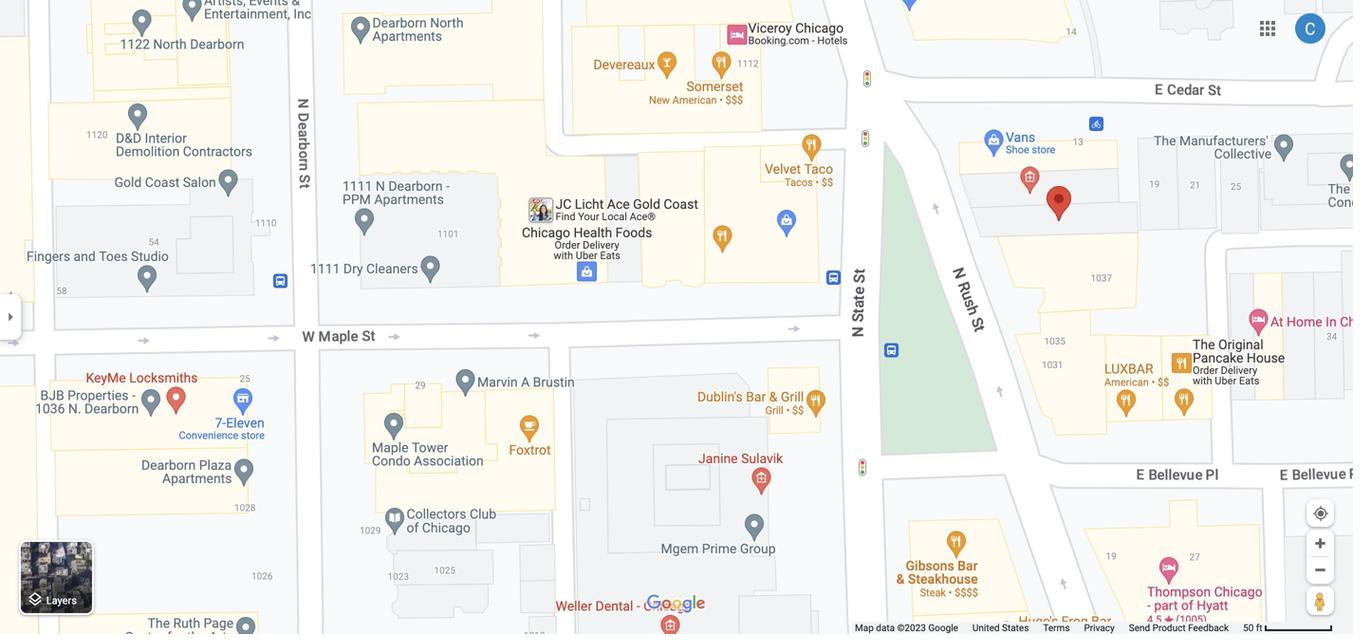 Task type: vqa. For each thing, say whether or not it's contained in the screenshot.
Google Maps element
yes



Task type: describe. For each thing, give the bounding box(es) containing it.
google maps element
[[0, 0, 1354, 634]]

zoom in image
[[1314, 536, 1328, 551]]

united states
[[973, 622, 1029, 634]]

terms
[[1044, 622, 1070, 634]]

feedback
[[1189, 622, 1229, 634]]

50 ft button
[[1244, 622, 1334, 634]]

ft
[[1257, 622, 1263, 634]]

layers
[[46, 595, 77, 606]]

terms button
[[1044, 622, 1070, 634]]

50 ft
[[1244, 622, 1263, 634]]

expand side panel image
[[0, 307, 21, 327]]

google
[[929, 622, 959, 634]]

map data ©2023 google
[[855, 622, 959, 634]]

privacy button
[[1085, 622, 1115, 634]]

send
[[1129, 622, 1151, 634]]

data
[[876, 622, 895, 634]]

united
[[973, 622, 1000, 634]]

united states button
[[973, 622, 1029, 634]]



Task type: locate. For each thing, give the bounding box(es) containing it.
states
[[1002, 622, 1029, 634]]

footer
[[855, 622, 1244, 634]]

map
[[855, 622, 874, 634]]

send product feedback button
[[1129, 622, 1229, 634]]

©2023
[[898, 622, 926, 634]]

show street view coverage image
[[1307, 587, 1335, 615]]

zoom out image
[[1314, 563, 1328, 577]]

send product feedback
[[1129, 622, 1229, 634]]

product
[[1153, 622, 1186, 634]]

show your location image
[[1313, 505, 1330, 522]]

footer containing map data ©2023 google
[[855, 622, 1244, 634]]

50
[[1244, 622, 1254, 634]]

footer inside google maps element
[[855, 622, 1244, 634]]

privacy
[[1085, 622, 1115, 634]]

google account: cat marinescu  
(ecaterina.marinescu@adept.ai) image
[[1296, 13, 1326, 44]]



